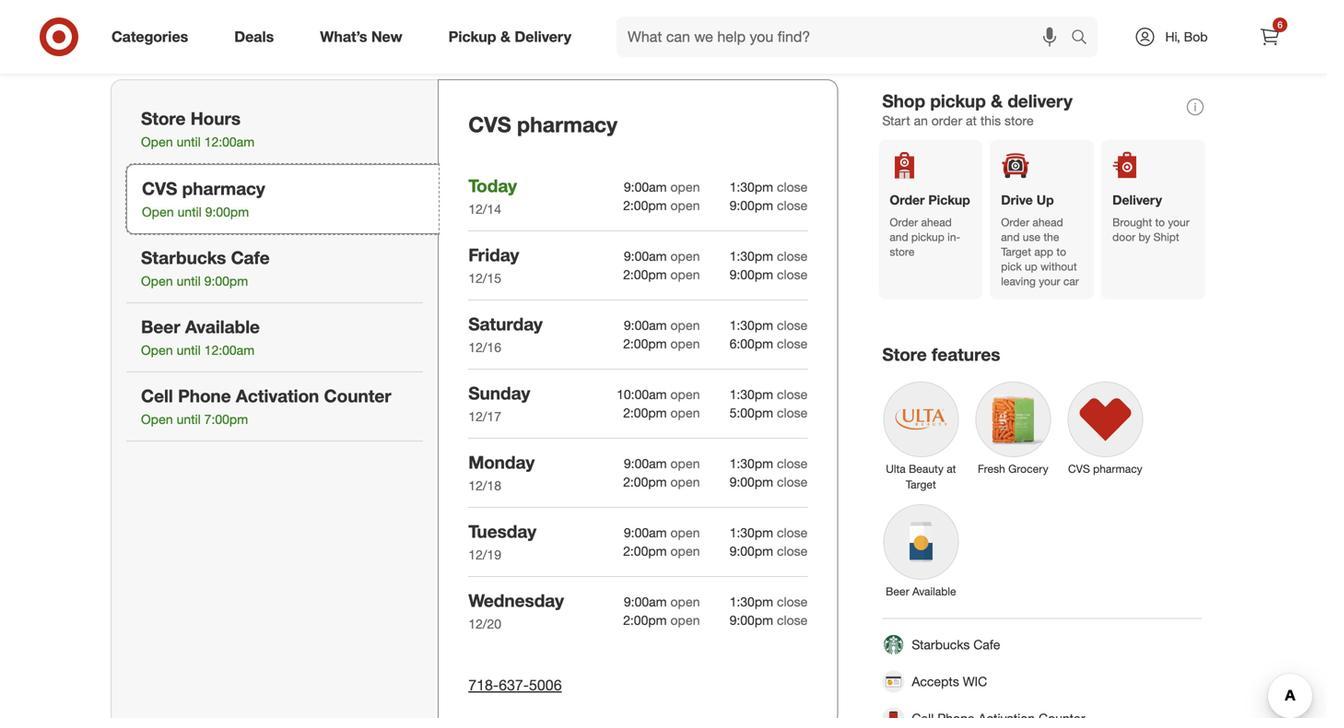 Task type: describe. For each thing, give the bounding box(es) containing it.
2:00pm open for sunday
[[623, 405, 700, 421]]

today
[[468, 175, 517, 196]]

beer for beer available
[[886, 585, 910, 598]]

9 open from the top
[[671, 455, 700, 471]]

1 vertical spatial cvs pharmacy
[[1068, 462, 1143, 476]]

pickup inside 'pickup & delivery' link
[[449, 28, 496, 46]]

9:00pm for tuesday
[[730, 543, 773, 559]]

1:30pm close for sunday
[[730, 386, 808, 402]]

monday 12/18
[[468, 452, 535, 494]]

9:00am open for wednesday
[[624, 594, 700, 610]]

saturday
[[468, 313, 543, 335]]

what's new
[[320, 28, 403, 46]]

search button
[[1063, 17, 1107, 61]]

9:00pm for monday
[[730, 474, 773, 490]]

2:00pm open for today
[[623, 197, 700, 213]]

9:00am for saturday
[[624, 317, 667, 333]]

grocery
[[1009, 462, 1049, 476]]

1:30pm close for tuesday
[[730, 524, 808, 541]]

fresh grocery
[[978, 462, 1049, 476]]

drive up order ahead and use the target app to pick up without leaving your car
[[1001, 192, 1079, 288]]

2 close from the top
[[777, 197, 808, 213]]

2:00pm open for tuesday
[[623, 543, 700, 559]]

cafe for starbucks cafe open until 9:00pm
[[231, 247, 270, 268]]

target inside ulta beauty at target
[[906, 478, 936, 491]]

6:00pm close
[[730, 335, 808, 352]]

11 open from the top
[[671, 524, 700, 541]]

open for starbucks cafe
[[141, 273, 173, 289]]

tuesday
[[468, 521, 537, 542]]

available for beer available
[[913, 585, 956, 598]]

beer available
[[886, 585, 956, 598]]

7:00pm
[[204, 411, 248, 427]]

without
[[1041, 260, 1077, 273]]

2:00pm for wednesday
[[623, 612, 667, 628]]

9:00am for friday
[[624, 248, 667, 264]]

categories
[[112, 28, 188, 46]]

0 vertical spatial pharmacy
[[517, 112, 618, 137]]

order
[[932, 112, 963, 128]]

pickup inside order pickup order ahead and pickup in- store
[[929, 192, 970, 208]]

9:00am open for saturday
[[624, 317, 700, 333]]

0 vertical spatial &
[[501, 28, 511, 46]]

shipt
[[1154, 230, 1180, 244]]

until for starbucks
[[177, 273, 201, 289]]

an
[[914, 112, 928, 128]]

5006
[[529, 676, 562, 694]]

bob
[[1184, 29, 1208, 45]]

beer available open until 12:00am
[[141, 316, 260, 358]]

2:00pm open for saturday
[[623, 335, 700, 352]]

shop pickup & delivery start an order at this store
[[882, 90, 1073, 128]]

cvs pharmacy open until 9:00pm
[[142, 178, 265, 220]]

to inside drive up order ahead and use the target app to pick up without leaving your car
[[1057, 245, 1067, 259]]

starbucks cafe open until 9:00pm
[[141, 247, 270, 289]]

counter
[[324, 385, 392, 407]]

ahead for pickup
[[921, 215, 952, 229]]

shop
[[882, 90, 926, 112]]

today 12/14
[[468, 175, 517, 217]]

2:00pm for saturday
[[623, 335, 667, 352]]

sunday
[[468, 382, 530, 404]]

12/15
[[468, 270, 501, 286]]

up
[[1037, 192, 1054, 208]]

accepts
[[912, 673, 959, 689]]

12/17
[[468, 408, 501, 425]]

pickup inside order pickup order ahead and pickup in- store
[[912, 230, 945, 244]]

ahead for up
[[1033, 215, 1063, 229]]

12/14
[[468, 201, 501, 217]]

0 vertical spatial delivery
[[515, 28, 572, 46]]

4 open from the top
[[671, 266, 700, 282]]

friday
[[468, 244, 519, 265]]

hours
[[191, 108, 241, 129]]

what's
[[320, 28, 367, 46]]

6
[[1278, 19, 1283, 30]]

ulta beauty at target link
[[875, 373, 967, 496]]

this
[[981, 112, 1001, 128]]

2:00pm for friday
[[623, 266, 667, 282]]

6:00pm
[[730, 335, 773, 352]]

ulta beauty at target
[[886, 462, 956, 491]]

leaving
[[1001, 274, 1036, 288]]

14 open from the top
[[671, 612, 700, 628]]

1 open from the top
[[671, 179, 700, 195]]

open for beer available
[[141, 342, 173, 358]]

store hours open until 12:00am
[[141, 108, 255, 150]]

12/20
[[468, 616, 501, 632]]

your inside drive up order ahead and use the target app to pick up without leaving your car
[[1039, 274, 1061, 288]]

starbucks cafe
[[912, 636, 1001, 653]]

hi,
[[1166, 29, 1181, 45]]

beer available link
[[875, 496, 967, 603]]

wic
[[963, 673, 988, 689]]

order pickup order ahead and pickup in- store
[[890, 192, 970, 259]]

car
[[1064, 274, 1079, 288]]

1:30pm close for today
[[730, 179, 808, 195]]

order for drive up
[[1001, 215, 1030, 229]]

12:00am for store hours
[[204, 134, 255, 150]]

4 close from the top
[[777, 266, 808, 282]]

in-
[[948, 230, 961, 244]]

1:30pm close for saturday
[[730, 317, 808, 333]]

6 close from the top
[[777, 335, 808, 352]]

features
[[932, 344, 1001, 365]]

1:30pm close for friday
[[730, 248, 808, 264]]

fresh
[[978, 462, 1005, 476]]

monday
[[468, 452, 535, 473]]

what's new link
[[304, 17, 426, 57]]

up
[[1025, 260, 1038, 273]]

9 close from the top
[[777, 455, 808, 471]]

1:30pm close for wednesday
[[730, 594, 808, 610]]

and for order
[[890, 230, 909, 244]]

drive
[[1001, 192, 1033, 208]]

phone
[[178, 385, 231, 407]]

2:00pm open for friday
[[623, 266, 700, 282]]

at inside shop pickup & delivery start an order at this store
[[966, 112, 977, 128]]

5 open from the top
[[671, 317, 700, 333]]

1:30pm for sunday
[[730, 386, 773, 402]]

deals
[[234, 28, 274, 46]]

9:00am open for monday
[[624, 455, 700, 471]]

starbucks for starbucks cafe open until 9:00pm
[[141, 247, 226, 268]]

2:00pm open for monday
[[623, 474, 700, 490]]

friday 12/15
[[468, 244, 519, 286]]

10:00am open
[[617, 386, 700, 402]]

5:00pm
[[730, 405, 773, 421]]

cell phone activation counter open until 7:00pm
[[141, 385, 392, 427]]

9:00pm close for tuesday
[[730, 543, 808, 559]]

deals link
[[219, 17, 297, 57]]

wednesday 12/20
[[468, 590, 564, 632]]

store for store features
[[882, 344, 927, 365]]

9:00pm close for today
[[730, 197, 808, 213]]

delivery brought to your door by shipt
[[1113, 192, 1190, 244]]

8 close from the top
[[777, 405, 808, 421]]

12/16
[[468, 339, 501, 355]]

7 open from the top
[[671, 386, 700, 402]]

637-
[[499, 676, 529, 694]]

2 open from the top
[[671, 197, 700, 213]]

5:00pm close
[[730, 405, 808, 421]]

9:00pm close for friday
[[730, 266, 808, 282]]

1:30pm for saturday
[[730, 317, 773, 333]]

9:00am for tuesday
[[624, 524, 667, 541]]

new
[[371, 28, 403, 46]]

search
[[1063, 30, 1107, 48]]

1:30pm for wednesday
[[730, 594, 773, 610]]

open for cvs pharmacy
[[142, 204, 174, 220]]

open inside 'cell phone activation counter open until 7:00pm'
[[141, 411, 173, 427]]

until inside 'cell phone activation counter open until 7:00pm'
[[177, 411, 201, 427]]

hi, bob
[[1166, 29, 1208, 45]]

door
[[1113, 230, 1136, 244]]

718-
[[468, 676, 499, 694]]

cafe for starbucks cafe
[[974, 636, 1001, 653]]

2:00pm for monday
[[623, 474, 667, 490]]

9:00pm for today
[[730, 197, 773, 213]]

ulta
[[886, 462, 906, 476]]



Task type: vqa. For each thing, say whether or not it's contained in the screenshot.


Task type: locate. For each thing, give the bounding box(es) containing it.
0 horizontal spatial delivery
[[515, 28, 572, 46]]

5 9:00am open from the top
[[624, 524, 700, 541]]

categories link
[[96, 17, 211, 57]]

ahead
[[921, 215, 952, 229], [1033, 215, 1063, 229]]

at left this
[[966, 112, 977, 128]]

3 9:00pm close from the top
[[730, 474, 808, 490]]

5 1:30pm from the top
[[730, 455, 773, 471]]

1 vertical spatial store
[[882, 344, 927, 365]]

ahead up the
[[1033, 215, 1063, 229]]

0 horizontal spatial starbucks
[[141, 247, 226, 268]]

pickup & delivery
[[449, 28, 572, 46]]

store left 'hours'
[[141, 108, 186, 129]]

0 horizontal spatial cvs
[[142, 178, 177, 199]]

2 1:30pm close from the top
[[730, 248, 808, 264]]

4 1:30pm from the top
[[730, 386, 773, 402]]

order inside drive up order ahead and use the target app to pick up without leaving your car
[[1001, 215, 1030, 229]]

delivery
[[1008, 90, 1073, 112]]

cvs pharmacy right the grocery
[[1068, 462, 1143, 476]]

1 horizontal spatial and
[[1001, 230, 1020, 244]]

1 horizontal spatial to
[[1155, 215, 1165, 229]]

10:00am
[[617, 386, 667, 402]]

What can we help you find? suggestions appear below search field
[[617, 17, 1076, 57]]

3 1:30pm from the top
[[730, 317, 773, 333]]

9:00am for today
[[624, 179, 667, 195]]

pickup left in-
[[912, 230, 945, 244]]

1 horizontal spatial pharmacy
[[517, 112, 618, 137]]

store capabilities with hours, vertical tabs tab list
[[111, 79, 439, 718]]

1:30pm for tuesday
[[730, 524, 773, 541]]

2 2:00pm from the top
[[623, 266, 667, 282]]

pharmacy
[[517, 112, 618, 137], [182, 178, 265, 199], [1093, 462, 1143, 476]]

12/18
[[468, 478, 501, 494]]

0 horizontal spatial at
[[947, 462, 956, 476]]

1 horizontal spatial target
[[1001, 245, 1032, 259]]

1 vertical spatial 12:00am
[[204, 342, 255, 358]]

until for cvs
[[178, 204, 202, 220]]

11 close from the top
[[777, 524, 808, 541]]

1 vertical spatial cafe
[[974, 636, 1001, 653]]

9:00pm inside cvs pharmacy open until 9:00pm
[[205, 204, 249, 220]]

starbucks
[[141, 247, 226, 268], [912, 636, 970, 653]]

1:30pm close
[[730, 179, 808, 195], [730, 248, 808, 264], [730, 317, 808, 333], [730, 386, 808, 402], [730, 455, 808, 471], [730, 524, 808, 541], [730, 594, 808, 610]]

2 vertical spatial cvs
[[1068, 462, 1090, 476]]

0 horizontal spatial cafe
[[231, 247, 270, 268]]

1 vertical spatial store
[[890, 245, 915, 259]]

until inside cvs pharmacy open until 9:00pm
[[178, 204, 202, 220]]

10 open from the top
[[671, 474, 700, 490]]

until inside store hours open until 12:00am
[[177, 134, 201, 150]]

and for drive
[[1001, 230, 1020, 244]]

12 open from the top
[[671, 543, 700, 559]]

5 9:00am from the top
[[624, 524, 667, 541]]

beauty
[[909, 462, 944, 476]]

2 ahead from the left
[[1033, 215, 1063, 229]]

to
[[1155, 215, 1165, 229], [1057, 245, 1067, 259]]

3 9:00am open from the top
[[624, 317, 700, 333]]

1 ahead from the left
[[921, 215, 952, 229]]

1 2:00pm open from the top
[[623, 197, 700, 213]]

6 open from the top
[[671, 335, 700, 352]]

5 1:30pm close from the top
[[730, 455, 808, 471]]

cafe inside "starbucks cafe open until 9:00pm"
[[231, 247, 270, 268]]

open inside beer available open until 12:00am
[[141, 342, 173, 358]]

1 horizontal spatial store
[[1005, 112, 1034, 128]]

12 close from the top
[[777, 543, 808, 559]]

2 and from the left
[[1001, 230, 1020, 244]]

6 9:00am open from the top
[[624, 594, 700, 610]]

13 open from the top
[[671, 594, 700, 610]]

pickup
[[931, 90, 986, 112], [912, 230, 945, 244]]

1 1:30pm from the top
[[730, 179, 773, 195]]

until down 'hours'
[[177, 134, 201, 150]]

2:00pm for tuesday
[[623, 543, 667, 559]]

1:30pm for monday
[[730, 455, 773, 471]]

store for store hours open until 12:00am
[[141, 108, 186, 129]]

starbucks inside "starbucks cafe open until 9:00pm"
[[141, 247, 226, 268]]

store inside order pickup order ahead and pickup in- store
[[890, 245, 915, 259]]

1 12:00am from the top
[[204, 134, 255, 150]]

1 horizontal spatial beer
[[886, 585, 910, 598]]

0 vertical spatial pickup
[[449, 28, 496, 46]]

14 close from the top
[[777, 612, 808, 628]]

2 9:00pm close from the top
[[730, 266, 808, 282]]

starbucks up accepts
[[912, 636, 970, 653]]

3 2:00pm open from the top
[[623, 335, 700, 352]]

9:00am open for tuesday
[[624, 524, 700, 541]]

to up without
[[1057, 245, 1067, 259]]

1 vertical spatial pickup
[[912, 230, 945, 244]]

until down phone
[[177, 411, 201, 427]]

0 vertical spatial to
[[1155, 215, 1165, 229]]

pickup
[[449, 28, 496, 46], [929, 192, 970, 208]]

7 close from the top
[[777, 386, 808, 402]]

target down beauty at the bottom of the page
[[906, 478, 936, 491]]

6 1:30pm from the top
[[730, 524, 773, 541]]

10 close from the top
[[777, 474, 808, 490]]

store inside shop pickup & delivery start an order at this store
[[1005, 112, 1034, 128]]

7 2:00pm from the top
[[623, 612, 667, 628]]

use
[[1023, 230, 1041, 244]]

your up shipt
[[1168, 215, 1190, 229]]

0 vertical spatial at
[[966, 112, 977, 128]]

9:00pm close for wednesday
[[730, 612, 808, 628]]

available inside beer available open until 12:00am
[[185, 316, 260, 337]]

pickup up in-
[[929, 192, 970, 208]]

7 1:30pm from the top
[[730, 594, 773, 610]]

2 1:30pm from the top
[[730, 248, 773, 264]]

pickup inside shop pickup & delivery start an order at this store
[[931, 90, 986, 112]]

pick
[[1001, 260, 1022, 273]]

activation
[[236, 385, 319, 407]]

1 horizontal spatial store
[[882, 344, 927, 365]]

1 2:00pm from the top
[[623, 197, 667, 213]]

2 vertical spatial pharmacy
[[1093, 462, 1143, 476]]

order for order pickup
[[890, 215, 918, 229]]

0 vertical spatial cafe
[[231, 247, 270, 268]]

8 open from the top
[[671, 405, 700, 421]]

1:30pm close for monday
[[730, 455, 808, 471]]

1 horizontal spatial available
[[913, 585, 956, 598]]

and inside order pickup order ahead and pickup in- store
[[890, 230, 909, 244]]

0 vertical spatial cvs pharmacy
[[468, 112, 618, 137]]

9:00am open
[[624, 179, 700, 195], [624, 248, 700, 264], [624, 317, 700, 333], [624, 455, 700, 471], [624, 524, 700, 541], [624, 594, 700, 610]]

&
[[501, 28, 511, 46], [991, 90, 1003, 112]]

open
[[141, 134, 173, 150], [142, 204, 174, 220], [141, 273, 173, 289], [141, 342, 173, 358], [141, 411, 173, 427]]

starbucks down cvs pharmacy open until 9:00pm
[[141, 247, 226, 268]]

9:00pm close for monday
[[730, 474, 808, 490]]

5 2:00pm from the top
[[623, 474, 667, 490]]

9:00pm close
[[730, 197, 808, 213], [730, 266, 808, 282], [730, 474, 808, 490], [730, 543, 808, 559], [730, 612, 808, 628]]

& inside shop pickup & delivery start an order at this store
[[991, 90, 1003, 112]]

your down without
[[1039, 274, 1061, 288]]

9:00am open for friday
[[624, 248, 700, 264]]

0 vertical spatial pickup
[[931, 90, 986, 112]]

0 vertical spatial starbucks
[[141, 247, 226, 268]]

cvs up today
[[468, 112, 511, 137]]

ahead inside order pickup order ahead and pickup in- store
[[921, 215, 952, 229]]

available up starbucks cafe
[[913, 585, 956, 598]]

4 1:30pm close from the top
[[730, 386, 808, 402]]

9:00pm inside "starbucks cafe open until 9:00pm"
[[204, 273, 248, 289]]

1 horizontal spatial cvs
[[468, 112, 511, 137]]

4 9:00am from the top
[[624, 455, 667, 471]]

718-637-5006
[[468, 676, 562, 694]]

12:00am inside store hours open until 12:00am
[[204, 134, 255, 150]]

6 1:30pm close from the top
[[730, 524, 808, 541]]

0 horizontal spatial available
[[185, 316, 260, 337]]

cvs inside cvs pharmacy open until 9:00pm
[[142, 178, 177, 199]]

pickup right new
[[449, 28, 496, 46]]

store
[[1005, 112, 1034, 128], [890, 245, 915, 259]]

2 horizontal spatial cvs
[[1068, 462, 1090, 476]]

3 1:30pm close from the top
[[730, 317, 808, 333]]

until for store
[[177, 134, 201, 150]]

1 horizontal spatial delivery
[[1113, 192, 1162, 208]]

0 vertical spatial 12:00am
[[204, 134, 255, 150]]

2 horizontal spatial pharmacy
[[1093, 462, 1143, 476]]

delivery inside delivery brought to your door by shipt
[[1113, 192, 1162, 208]]

1 vertical spatial pharmacy
[[182, 178, 265, 199]]

to up shipt
[[1155, 215, 1165, 229]]

12:00am
[[204, 134, 255, 150], [204, 342, 255, 358]]

1 horizontal spatial pickup
[[929, 192, 970, 208]]

3 open from the top
[[671, 248, 700, 264]]

fresh grocery link
[[967, 373, 1059, 480]]

6 2:00pm from the top
[[623, 543, 667, 559]]

ahead inside drive up order ahead and use the target app to pick up without leaving your car
[[1033, 215, 1063, 229]]

tuesday 12/19
[[468, 521, 537, 563]]

cvs right the grocery
[[1068, 462, 1090, 476]]

1:30pm for today
[[730, 179, 773, 195]]

to inside delivery brought to your door by shipt
[[1155, 215, 1165, 229]]

store left features
[[882, 344, 927, 365]]

0 horizontal spatial your
[[1039, 274, 1061, 288]]

0 vertical spatial target
[[1001, 245, 1032, 259]]

1 vertical spatial target
[[906, 478, 936, 491]]

1 horizontal spatial ahead
[[1033, 215, 1063, 229]]

1 horizontal spatial &
[[991, 90, 1003, 112]]

2:00pm for today
[[623, 197, 667, 213]]

1 horizontal spatial cafe
[[974, 636, 1001, 653]]

0 vertical spatial available
[[185, 316, 260, 337]]

9:00am for wednesday
[[624, 594, 667, 610]]

until inside "starbucks cafe open until 9:00pm"
[[177, 273, 201, 289]]

pharmacy inside cvs pharmacy open until 9:00pm
[[182, 178, 265, 199]]

available for beer available open until 12:00am
[[185, 316, 260, 337]]

1 vertical spatial to
[[1057, 245, 1067, 259]]

until
[[177, 134, 201, 150], [178, 204, 202, 220], [177, 273, 201, 289], [177, 342, 201, 358], [177, 411, 201, 427]]

target up pick
[[1001, 245, 1032, 259]]

cafe
[[231, 247, 270, 268], [974, 636, 1001, 653]]

6 link
[[1250, 17, 1291, 57]]

open inside "starbucks cafe open until 9:00pm"
[[141, 273, 173, 289]]

5 9:00pm close from the top
[[730, 612, 808, 628]]

9:00pm for friday
[[730, 266, 773, 282]]

until up "starbucks cafe open until 9:00pm"
[[178, 204, 202, 220]]

9:00pm for wednesday
[[730, 612, 773, 628]]

and left use
[[1001, 230, 1020, 244]]

1:30pm for friday
[[730, 248, 773, 264]]

cvs
[[468, 112, 511, 137], [142, 178, 177, 199], [1068, 462, 1090, 476]]

0 vertical spatial cvs
[[468, 112, 511, 137]]

pickup up order
[[931, 90, 986, 112]]

0 horizontal spatial pharmacy
[[182, 178, 265, 199]]

open
[[671, 179, 700, 195], [671, 197, 700, 213], [671, 248, 700, 264], [671, 266, 700, 282], [671, 317, 700, 333], [671, 335, 700, 352], [671, 386, 700, 402], [671, 405, 700, 421], [671, 455, 700, 471], [671, 474, 700, 490], [671, 524, 700, 541], [671, 543, 700, 559], [671, 594, 700, 610], [671, 612, 700, 628]]

close
[[777, 179, 808, 195], [777, 197, 808, 213], [777, 248, 808, 264], [777, 266, 808, 282], [777, 317, 808, 333], [777, 335, 808, 352], [777, 386, 808, 402], [777, 405, 808, 421], [777, 455, 808, 471], [777, 474, 808, 490], [777, 524, 808, 541], [777, 543, 808, 559], [777, 594, 808, 610], [777, 612, 808, 628]]

cafe down cvs pharmacy open until 9:00pm
[[231, 247, 270, 268]]

cell
[[141, 385, 173, 407]]

7 1:30pm close from the top
[[730, 594, 808, 610]]

0 horizontal spatial store
[[890, 245, 915, 259]]

start
[[882, 112, 910, 128]]

3 close from the top
[[777, 248, 808, 264]]

3 9:00am from the top
[[624, 317, 667, 333]]

beer inside beer available open until 12:00am
[[141, 316, 180, 337]]

1 vertical spatial at
[[947, 462, 956, 476]]

0 horizontal spatial pickup
[[449, 28, 496, 46]]

your
[[1168, 215, 1190, 229], [1039, 274, 1061, 288]]

open up beer available open until 12:00am
[[141, 273, 173, 289]]

1 9:00am from the top
[[624, 179, 667, 195]]

app
[[1035, 245, 1054, 259]]

available down "starbucks cafe open until 9:00pm"
[[185, 316, 260, 337]]

until up phone
[[177, 342, 201, 358]]

wednesday
[[468, 590, 564, 611]]

4 2:00pm open from the top
[[623, 405, 700, 421]]

target
[[1001, 245, 1032, 259], [906, 478, 936, 491]]

9:00am
[[624, 179, 667, 195], [624, 248, 667, 264], [624, 317, 667, 333], [624, 455, 667, 471], [624, 524, 667, 541], [624, 594, 667, 610]]

1:30pm
[[730, 179, 773, 195], [730, 248, 773, 264], [730, 317, 773, 333], [730, 386, 773, 402], [730, 455, 773, 471], [730, 524, 773, 541], [730, 594, 773, 610]]

delivery
[[515, 28, 572, 46], [1113, 192, 1162, 208]]

6 9:00am from the top
[[624, 594, 667, 610]]

2:00pm open
[[623, 197, 700, 213], [623, 266, 700, 282], [623, 335, 700, 352], [623, 405, 700, 421], [623, 474, 700, 490], [623, 543, 700, 559], [623, 612, 700, 628]]

0 vertical spatial store
[[141, 108, 186, 129]]

2 2:00pm open from the top
[[623, 266, 700, 282]]

9:00pm
[[730, 197, 773, 213], [205, 204, 249, 220], [730, 266, 773, 282], [204, 273, 248, 289], [730, 474, 773, 490], [730, 543, 773, 559], [730, 612, 773, 628]]

and inside drive up order ahead and use the target app to pick up without leaving your car
[[1001, 230, 1020, 244]]

1 vertical spatial available
[[913, 585, 956, 598]]

2 9:00am open from the top
[[624, 248, 700, 264]]

2:00pm open for wednesday
[[623, 612, 700, 628]]

store inside store hours open until 12:00am
[[141, 108, 186, 129]]

pickup & delivery link
[[433, 17, 595, 57]]

1 horizontal spatial cvs pharmacy
[[1068, 462, 1143, 476]]

3 2:00pm from the top
[[623, 335, 667, 352]]

target inside drive up order ahead and use the target app to pick up without leaving your car
[[1001, 245, 1032, 259]]

sunday 12/17
[[468, 382, 530, 425]]

12:00am for beer available
[[204, 342, 255, 358]]

0 vertical spatial store
[[1005, 112, 1034, 128]]

accepts wic
[[912, 673, 988, 689]]

1 vertical spatial delivery
[[1113, 192, 1162, 208]]

0 horizontal spatial and
[[890, 230, 909, 244]]

1 9:00pm close from the top
[[730, 197, 808, 213]]

9:00am open for today
[[624, 179, 700, 195]]

until for beer
[[177, 342, 201, 358]]

1 vertical spatial beer
[[886, 585, 910, 598]]

0 horizontal spatial &
[[501, 28, 511, 46]]

0 horizontal spatial target
[[906, 478, 936, 491]]

cafe up wic at right
[[974, 636, 1001, 653]]

13 close from the top
[[777, 594, 808, 610]]

2:00pm for sunday
[[623, 405, 667, 421]]

12:00am up phone
[[204, 342, 255, 358]]

by
[[1139, 230, 1151, 244]]

until inside beer available open until 12:00am
[[177, 342, 201, 358]]

saturday 12/16
[[468, 313, 543, 355]]

your inside delivery brought to your door by shipt
[[1168, 215, 1190, 229]]

cvs down store hours open until 12:00am
[[142, 178, 177, 199]]

4 9:00pm close from the top
[[730, 543, 808, 559]]

store features
[[882, 344, 1001, 365]]

0 horizontal spatial cvs pharmacy
[[468, 112, 618, 137]]

4 9:00am open from the top
[[624, 455, 700, 471]]

open inside cvs pharmacy open until 9:00pm
[[142, 204, 174, 220]]

0 horizontal spatial beer
[[141, 316, 180, 337]]

2 12:00am from the top
[[204, 342, 255, 358]]

9:00am for monday
[[624, 455, 667, 471]]

open inside store hours open until 12:00am
[[141, 134, 173, 150]]

and left in-
[[890, 230, 909, 244]]

order
[[890, 192, 925, 208], [890, 215, 918, 229], [1001, 215, 1030, 229]]

1 1:30pm close from the top
[[730, 179, 808, 195]]

1 vertical spatial &
[[991, 90, 1003, 112]]

beer for beer available open until 12:00am
[[141, 316, 180, 337]]

brought
[[1113, 215, 1152, 229]]

5 2:00pm open from the top
[[623, 474, 700, 490]]

12:00am down 'hours'
[[204, 134, 255, 150]]

open up cvs pharmacy open until 9:00pm
[[141, 134, 173, 150]]

at inside ulta beauty at target
[[947, 462, 956, 476]]

open up "starbucks cafe open until 9:00pm"
[[142, 204, 174, 220]]

1 horizontal spatial starbucks
[[912, 636, 970, 653]]

open for store hours
[[141, 134, 173, 150]]

2 9:00am from the top
[[624, 248, 667, 264]]

12:00am inside beer available open until 12:00am
[[204, 342, 255, 358]]

0 vertical spatial beer
[[141, 316, 180, 337]]

cvs pharmacy up today
[[468, 112, 618, 137]]

at right beauty at the bottom of the page
[[947, 462, 956, 476]]

1 vertical spatial cvs
[[142, 178, 177, 199]]

6 2:00pm open from the top
[[623, 543, 700, 559]]

1 close from the top
[[777, 179, 808, 195]]

1 9:00am open from the top
[[624, 179, 700, 195]]

5 close from the top
[[777, 317, 808, 333]]

7 2:00pm open from the top
[[623, 612, 700, 628]]

1 vertical spatial starbucks
[[912, 636, 970, 653]]

the
[[1044, 230, 1060, 244]]

1 vertical spatial your
[[1039, 274, 1061, 288]]

1 horizontal spatial your
[[1168, 215, 1190, 229]]

0 horizontal spatial store
[[141, 108, 186, 129]]

0 vertical spatial your
[[1168, 215, 1190, 229]]

718-637-5006 link
[[468, 675, 808, 696]]

1 and from the left
[[890, 230, 909, 244]]

starbucks for starbucks cafe
[[912, 636, 970, 653]]

ahead up in-
[[921, 215, 952, 229]]

1 horizontal spatial at
[[966, 112, 977, 128]]

0 horizontal spatial to
[[1057, 245, 1067, 259]]

cvs pharmacy link
[[1059, 373, 1152, 480]]

beer
[[141, 316, 180, 337], [886, 585, 910, 598]]

open up cell
[[141, 342, 173, 358]]

until up beer available open until 12:00am
[[177, 273, 201, 289]]

0 horizontal spatial ahead
[[921, 215, 952, 229]]

1 vertical spatial pickup
[[929, 192, 970, 208]]

4 2:00pm from the top
[[623, 405, 667, 421]]

open down cell
[[141, 411, 173, 427]]



